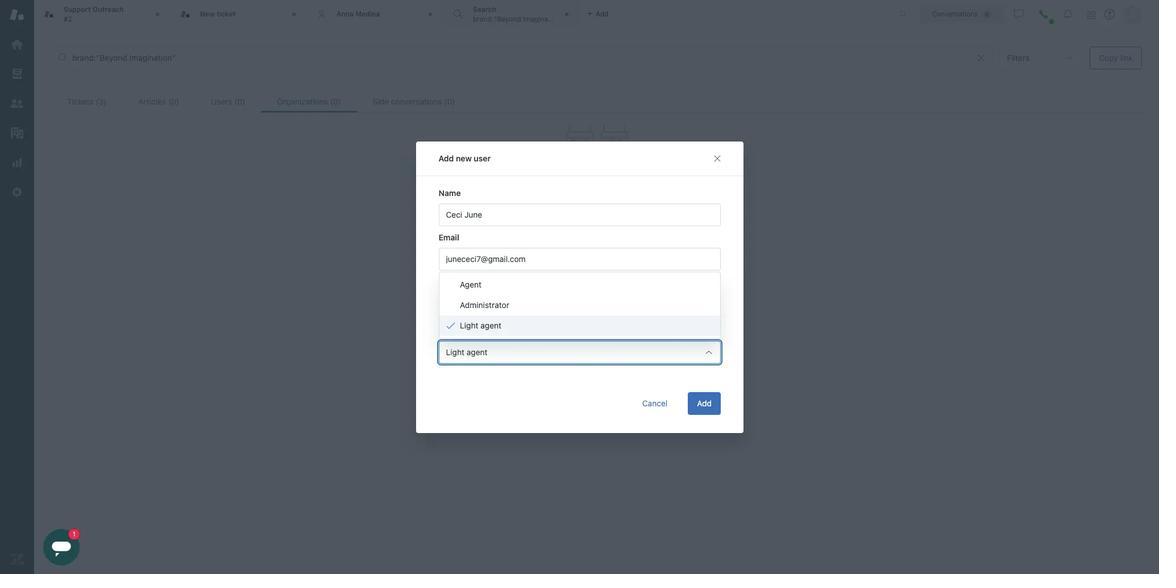 Task type: vqa. For each thing, say whether or not it's contained in the screenshot.
'Add' button
yes



Task type: locate. For each thing, give the bounding box(es) containing it.
add
[[439, 153, 454, 163], [697, 398, 712, 408]]

0 vertical spatial user
[[474, 153, 491, 163]]

close image inside tab
[[561, 9, 573, 20]]

3 (0) from the left
[[330, 97, 341, 106]]

side conversations (0)
[[373, 97, 455, 106]]

new
[[456, 153, 472, 163]]

administrator option
[[439, 295, 720, 315]]

no
[[555, 218, 568, 229]]

support outreach #2
[[64, 5, 124, 23]]

user
[[474, 153, 491, 163], [469, 293, 485, 302]]

views image
[[10, 67, 24, 81]]

Name field
[[439, 203, 721, 226]]

light agent option
[[439, 315, 720, 336]]

light agent down role
[[446, 347, 488, 357]]

add left new
[[439, 153, 454, 163]]

light
[[460, 320, 478, 330], [446, 347, 465, 357]]

(0)
[[168, 97, 179, 106], [235, 97, 245, 106], [330, 97, 341, 106], [445, 97, 455, 106]]

0 horizontal spatial close image
[[152, 9, 163, 20]]

articles (0) tab
[[122, 90, 195, 113]]

agent
[[480, 320, 501, 330], [467, 347, 488, 357]]

add for add new user
[[439, 153, 454, 163]]

2 (0) from the left
[[235, 97, 245, 106]]

tab
[[34, 0, 171, 28], [444, 0, 580, 28]]

user down agent
[[469, 293, 485, 302]]

0 horizontal spatial close image
[[288, 9, 300, 20]]

light agent
[[460, 320, 501, 330], [446, 347, 488, 357]]

(0) right users
[[235, 97, 245, 106]]

role list box
[[439, 272, 721, 339]]

organizations image
[[10, 126, 24, 140]]

role
[[439, 326, 455, 335]]

admin image
[[10, 185, 24, 200]]

1 (0) from the left
[[168, 97, 179, 106]]

1 horizontal spatial add
[[697, 398, 712, 408]]

1 horizontal spatial close image
[[561, 9, 573, 20]]

light agent inside option
[[460, 320, 501, 330]]

1 vertical spatial light agent
[[446, 347, 488, 357]]

light down role
[[446, 347, 465, 357]]

close image left the search
[[425, 9, 436, 20]]

2 close image from the left
[[561, 9, 573, 20]]

close image
[[288, 9, 300, 20], [561, 9, 573, 20]]

articles (0)
[[138, 97, 179, 106]]

0 vertical spatial light
[[460, 320, 478, 330]]

ticket
[[217, 10, 236, 18]]

users (0) tab
[[195, 90, 261, 113]]

link
[[1121, 53, 1134, 63]]

light agent down staff member
[[460, 320, 501, 330]]

agent option
[[439, 274, 720, 295]]

get started image
[[10, 37, 24, 52]]

agent inside option
[[480, 320, 501, 330]]

name
[[439, 188, 461, 198]]

#2
[[64, 15, 72, 23]]

1 vertical spatial add
[[697, 398, 712, 408]]

search
[[473, 5, 497, 14]]

type
[[459, 277, 476, 286]]

0 vertical spatial add
[[439, 153, 454, 163]]

users
[[211, 97, 232, 106]]

2 close image from the left
[[425, 9, 436, 20]]

add right cancel
[[697, 398, 712, 408]]

add new user
[[439, 153, 491, 163]]

1 vertical spatial light
[[446, 347, 465, 357]]

light down staff
[[460, 320, 478, 330]]

light agent inside popup button
[[446, 347, 488, 357]]

close image inside new ticket tab
[[288, 9, 300, 20]]

0 horizontal spatial add
[[439, 153, 454, 163]]

user right new
[[474, 153, 491, 163]]

0 vertical spatial light agent
[[460, 320, 501, 330]]

close image for tab containing support outreach
[[152, 9, 163, 20]]

email
[[439, 232, 459, 242]]

0 vertical spatial agent
[[480, 320, 501, 330]]

1 horizontal spatial tab
[[444, 0, 580, 28]]

1 close image from the left
[[288, 9, 300, 20]]

tab list
[[51, 90, 1143, 113]]

1 vertical spatial agent
[[467, 347, 488, 357]]

tickets
[[67, 97, 94, 106]]

(0) right conversations
[[445, 97, 455, 106]]

close image right outreach
[[152, 9, 163, 20]]

(0) right articles
[[168, 97, 179, 106]]

4 (0) from the left
[[445, 97, 455, 106]]

1 horizontal spatial close image
[[425, 9, 436, 20]]

agent down staff member
[[467, 347, 488, 357]]

1 tab from the left
[[34, 0, 171, 28]]

conversations
[[933, 9, 978, 18]]

matches
[[571, 218, 610, 229]]

found
[[612, 218, 639, 229]]

close image for new ticket tab
[[288, 9, 300, 20]]

reporting image
[[10, 155, 24, 170]]

new ticket
[[200, 10, 236, 18]]

(0) right organizations
[[330, 97, 341, 106]]

close image inside anna medina tab
[[425, 9, 436, 20]]

add inside button
[[697, 398, 712, 408]]

tab list containing tickets (3)
[[51, 90, 1143, 113]]

(3)
[[96, 97, 107, 106]]

anna
[[337, 10, 354, 18]]

administrator
[[460, 300, 509, 310]]

zendesk image
[[10, 552, 24, 567]]

add for add
[[697, 398, 712, 408]]

(0) for articles (0)
[[168, 97, 179, 106]]

organizations
[[277, 97, 328, 106]]

agent down member
[[480, 320, 501, 330]]

2 tab from the left
[[444, 0, 580, 28]]

close modal image
[[713, 154, 722, 163]]

close image
[[152, 9, 163, 20], [425, 9, 436, 20]]

1 close image from the left
[[152, 9, 163, 20]]

close image inside tab
[[152, 9, 163, 20]]

0 horizontal spatial tab
[[34, 0, 171, 28]]

staff
[[452, 309, 470, 318]]



Task type: describe. For each thing, give the bounding box(es) containing it.
Search: text field
[[72, 53, 986, 63]]

staff member
[[452, 309, 503, 318]]

anna medina tab
[[307, 0, 444, 28]]

agent inside popup button
[[467, 347, 488, 357]]

tab containing support outreach
[[34, 0, 171, 28]]

Email field
[[439, 248, 721, 270]]

anna medina
[[337, 10, 380, 18]]

zendesk products image
[[1088, 11, 1096, 19]]

get help image
[[1105, 9, 1115, 19]]

light inside light agent option
[[460, 320, 478, 330]]

agent
[[460, 280, 481, 289]]

new ticket tab
[[171, 0, 307, 28]]

close image for anna medina tab
[[425, 9, 436, 20]]

end
[[452, 293, 466, 302]]

conversations button
[[920, 5, 1004, 23]]

close image for tab containing search
[[561, 9, 573, 20]]

zendesk support image
[[10, 7, 24, 22]]

no matches found
[[555, 218, 639, 229]]

search brand:"beyond imagination"
[[473, 5, 564, 23]]

light inside light agent popup button
[[446, 347, 465, 357]]

copy link
[[1100, 53, 1134, 63]]

side
[[373, 97, 389, 106]]

tabs tab list
[[34, 0, 888, 28]]

side conversations (0) tab
[[357, 90, 471, 113]]

copy link button
[[1091, 47, 1143, 69]]

cancel
[[642, 398, 668, 408]]

tickets (3) tab
[[51, 90, 122, 113]]

clear search image
[[977, 53, 986, 63]]

member
[[472, 309, 503, 318]]

outreach
[[93, 5, 124, 14]]

imagination"
[[523, 15, 564, 23]]

light agent button
[[439, 341, 721, 364]]

organizations (0)
[[277, 97, 341, 106]]

tab containing search
[[444, 0, 580, 28]]

customers image
[[10, 96, 24, 111]]

conversations
[[391, 97, 442, 106]]

end user
[[452, 293, 485, 302]]

users (0)
[[211, 97, 245, 106]]

support
[[64, 5, 91, 14]]

user
[[439, 277, 457, 286]]

1 vertical spatial user
[[469, 293, 485, 302]]

add new user dialog
[[416, 141, 744, 433]]

copy
[[1100, 53, 1119, 63]]

add button
[[688, 392, 721, 415]]

medina
[[356, 10, 380, 18]]

(0) for organizations (0)
[[330, 97, 341, 106]]

(0) for users (0)
[[235, 97, 245, 106]]

articles
[[138, 97, 166, 106]]

brand:"beyond
[[473, 15, 521, 23]]

user type
[[439, 277, 476, 286]]

cancel button
[[633, 392, 677, 415]]

organizations (0) tab
[[261, 90, 357, 113]]

main element
[[0, 0, 34, 574]]

tickets (3)
[[67, 97, 107, 106]]

new
[[200, 10, 215, 18]]



